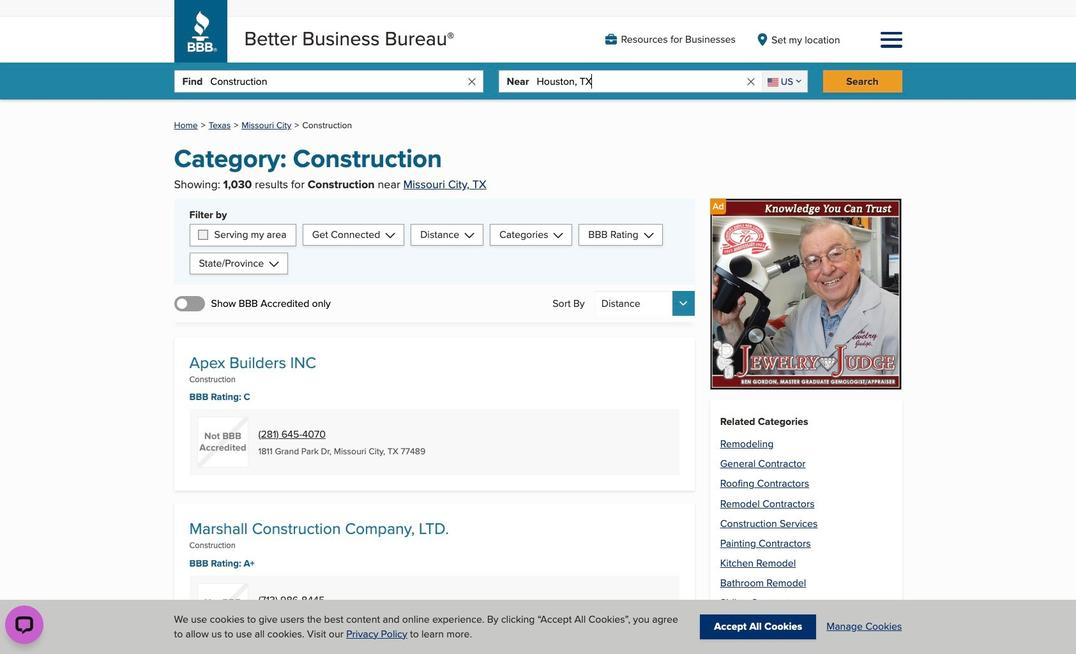 Task type: locate. For each thing, give the bounding box(es) containing it.
1 vertical spatial not bbb accredited image
[[197, 584, 248, 635]]

city, state or zip field
[[537, 71, 745, 92]]

0 vertical spatial not bbb accredited image
[[197, 417, 248, 468]]

not bbb accredited image
[[197, 417, 248, 468], [197, 584, 248, 635]]

2 not bbb accredited image from the top
[[197, 584, 248, 635]]

jewelry judge ben gordon image
[[710, 199, 902, 390]]

businesses, charities, category search field
[[210, 71, 466, 92]]

None field
[[762, 71, 807, 92]]

1 not bbb accredited image from the top
[[197, 417, 248, 468]]

clear search image
[[745, 76, 757, 87]]

None button
[[595, 291, 695, 316]]



Task type: vqa. For each thing, say whether or not it's contained in the screenshot.
you at the bottom
no



Task type: describe. For each thing, give the bounding box(es) containing it.
clear search image
[[466, 76, 478, 87]]



